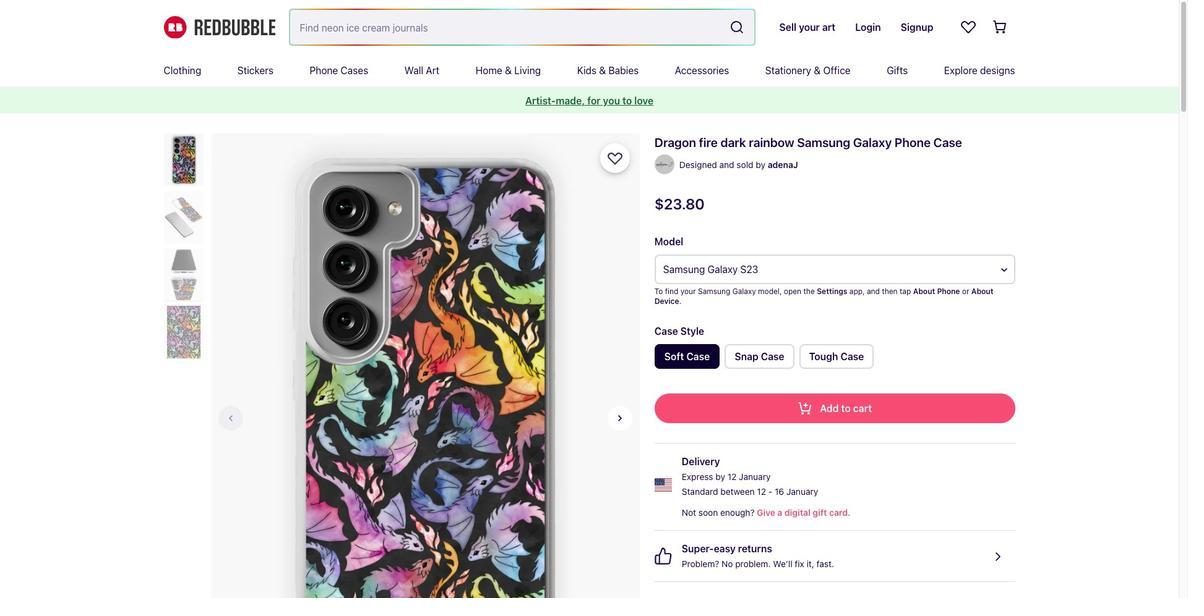 Task type: vqa. For each thing, say whether or not it's contained in the screenshot.
Kids & Babies link
yes



Task type: describe. For each thing, give the bounding box(es) containing it.
or
[[962, 287, 969, 296]]

love
[[634, 95, 653, 106]]

wall art link
[[404, 54, 439, 87]]

& for office
[[814, 65, 821, 76]]

phone cases
[[310, 65, 368, 76]]

dragon fire dark rainbow samsung galaxy phone case
[[655, 136, 962, 150]]

open
[[784, 287, 801, 296]]

about device
[[655, 287, 993, 306]]

settings
[[817, 287, 847, 296]]

the
[[803, 287, 815, 296]]

problem?
[[682, 559, 719, 570]]

artist-
[[525, 95, 556, 106]]

accessories link
[[675, 54, 729, 87]]

clothing
[[164, 65, 201, 76]]

none radio inside case style 'option group'
[[799, 345, 874, 369]]

to find your samsung galaxy model, open the settings app, and then tap about phone or
[[655, 287, 971, 296]]

home & living link
[[476, 54, 541, 87]]

fast.
[[817, 559, 834, 570]]

express
[[682, 472, 713, 483]]

made,
[[556, 95, 585, 106]]

delivery
[[682, 457, 720, 468]]

it,
[[807, 559, 814, 570]]

kids & babies link
[[577, 54, 639, 87]]

1 vertical spatial phone
[[895, 136, 931, 150]]

office
[[823, 65, 851, 76]]

phone cases link
[[310, 54, 368, 87]]

give a digital gift card. link
[[755, 506, 851, 521]]

wall art
[[404, 65, 439, 76]]

super-
[[682, 544, 714, 555]]

menu bar containing clothing
[[164, 54, 1015, 87]]

dark
[[721, 136, 746, 150]]

2 vertical spatial galaxy
[[732, 287, 756, 296]]

clothing link
[[164, 54, 201, 87]]

image 1 of 4 group
[[211, 134, 640, 599]]

stationery & office
[[765, 65, 851, 76]]

delivery express by 12 january standard between 12 - 16 january
[[682, 457, 818, 498]]

about inside the about device
[[971, 287, 993, 296]]

home
[[476, 65, 502, 76]]

app,
[[849, 287, 865, 296]]

& for babies
[[599, 65, 606, 76]]

0 vertical spatial galaxy
[[853, 136, 892, 150]]

16
[[775, 487, 784, 498]]

artist-made, for you to love
[[525, 95, 653, 106]]

model
[[655, 236, 683, 248]]

kids & babies
[[577, 65, 639, 76]]

to
[[655, 287, 663, 296]]

designs
[[980, 65, 1015, 76]]

1 vertical spatial 12
[[757, 487, 766, 498]]

problem.
[[735, 559, 771, 570]]

0 vertical spatial samsung
[[797, 136, 850, 150]]

1 vertical spatial case
[[655, 326, 678, 337]]

dragon
[[655, 136, 696, 150]]

stickers
[[237, 65, 273, 76]]

0 vertical spatial by
[[756, 160, 765, 170]]

digital
[[785, 508, 810, 519]]

1 vertical spatial and
[[867, 287, 880, 296]]

no
[[722, 559, 733, 570]]

explore designs
[[944, 65, 1015, 76]]

not
[[682, 508, 696, 519]]

galaxy inside popup button
[[708, 264, 738, 275]]

gifts link
[[887, 54, 908, 87]]

cases
[[341, 65, 368, 76]]

redbubble logo image
[[164, 16, 275, 39]]

1 horizontal spatial case
[[933, 136, 962, 150]]

your
[[680, 287, 696, 296]]

art
[[426, 65, 439, 76]]

samsung inside popup button
[[663, 264, 705, 275]]

designed and sold by adenaj
[[679, 160, 798, 170]]

babies
[[609, 65, 639, 76]]

home & living
[[476, 65, 541, 76]]



Task type: locate. For each thing, give the bounding box(es) containing it.
model,
[[758, 287, 782, 296]]

by inside delivery express by 12 january standard between 12 - 16 january
[[716, 472, 725, 483]]

style
[[680, 326, 704, 337]]

case
[[933, 136, 962, 150], [655, 326, 678, 337]]

12 left the - at right
[[757, 487, 766, 498]]

0 horizontal spatial &
[[505, 65, 512, 76]]

1 vertical spatial galaxy
[[708, 264, 738, 275]]

0 vertical spatial 12
[[728, 472, 737, 483]]

living
[[514, 65, 541, 76]]

adenaj
[[768, 160, 798, 170]]

for
[[587, 95, 601, 106]]

2 vertical spatial samsung
[[698, 287, 730, 296]]

1 horizontal spatial 12
[[757, 487, 766, 498]]

easy
[[714, 544, 736, 555]]

0 horizontal spatial case
[[655, 326, 678, 337]]

-
[[768, 487, 772, 498]]

stationery
[[765, 65, 811, 76]]

2 vertical spatial phone
[[937, 287, 960, 296]]

menu bar
[[164, 54, 1015, 87]]

and left sold
[[719, 160, 734, 170]]

january
[[739, 472, 771, 483], [786, 487, 818, 498]]

about right or
[[971, 287, 993, 296]]

& inside 'link'
[[599, 65, 606, 76]]

adenaj link
[[768, 158, 798, 173]]

& left office
[[814, 65, 821, 76]]

by
[[756, 160, 765, 170], [716, 472, 725, 483]]

soon
[[698, 508, 718, 519]]

device
[[655, 297, 679, 306]]

& right kids
[[599, 65, 606, 76]]

0 vertical spatial phone
[[310, 65, 338, 76]]

returns
[[738, 544, 772, 555]]

kids
[[577, 65, 597, 76]]

accessories
[[675, 65, 729, 76]]

stickers link
[[237, 54, 273, 87]]

give
[[757, 508, 775, 519]]

card.
[[829, 508, 851, 519]]

then
[[882, 287, 898, 296]]

we'll
[[773, 559, 792, 570]]

0 vertical spatial and
[[719, 160, 734, 170]]

1 horizontal spatial january
[[786, 487, 818, 498]]

case style option group
[[655, 345, 1015, 374]]

samsung down "samsung galaxy s23"
[[698, 287, 730, 296]]

0 vertical spatial case
[[933, 136, 962, 150]]

wall
[[404, 65, 423, 76]]

1 horizontal spatial and
[[867, 287, 880, 296]]

super-easy returns problem? no problem. we'll fix it, fast.
[[682, 544, 834, 570]]

explore
[[944, 65, 978, 76]]

phone
[[310, 65, 338, 76], [895, 136, 931, 150], [937, 287, 960, 296]]

0 vertical spatial january
[[739, 472, 771, 483]]

samsung galaxy s23 button
[[655, 255, 1015, 285]]

between
[[720, 487, 755, 498]]

& inside "link"
[[814, 65, 821, 76]]

and right app,
[[867, 287, 880, 296]]

gift
[[813, 508, 827, 519]]

explore designs link
[[944, 54, 1015, 87]]

designed
[[679, 160, 717, 170]]

2 about from the left
[[971, 287, 993, 296]]

fix
[[795, 559, 804, 570]]

samsung galaxy s23
[[663, 264, 758, 275]]

1 vertical spatial samsung
[[663, 264, 705, 275]]

2 & from the left
[[599, 65, 606, 76]]

rainbow
[[749, 136, 794, 150]]

case style
[[655, 326, 704, 337]]

samsung up your
[[663, 264, 705, 275]]

january up the - at right
[[739, 472, 771, 483]]

0 horizontal spatial 12
[[728, 472, 737, 483]]

tap
[[900, 287, 911, 296]]

2 horizontal spatial phone
[[937, 287, 960, 296]]

artist-made, for you to love link
[[525, 95, 653, 106]]

standard
[[682, 487, 718, 498]]

not soon enough? give a digital gift card.
[[682, 508, 851, 519]]

0 horizontal spatial january
[[739, 472, 771, 483]]

sold
[[737, 160, 753, 170]]

january up give a digital gift card. link
[[786, 487, 818, 498]]

samsung up adenaj
[[797, 136, 850, 150]]

0 horizontal spatial and
[[719, 160, 734, 170]]

1 horizontal spatial by
[[756, 160, 765, 170]]

& for living
[[505, 65, 512, 76]]

None radio
[[655, 345, 720, 369], [725, 345, 794, 369], [655, 345, 720, 369], [725, 345, 794, 369]]

1 about from the left
[[913, 287, 935, 296]]

12
[[728, 472, 737, 483], [757, 487, 766, 498]]

0 horizontal spatial about
[[913, 287, 935, 296]]

by up between at the bottom of page
[[716, 472, 725, 483]]

1 horizontal spatial about
[[971, 287, 993, 296]]

Search term search field
[[290, 10, 725, 45]]

by right sold
[[756, 160, 765, 170]]

0 horizontal spatial phone
[[310, 65, 338, 76]]

a
[[777, 508, 782, 519]]

gifts
[[887, 65, 908, 76]]

and
[[719, 160, 734, 170], [867, 287, 880, 296]]

you
[[603, 95, 620, 106]]

1 & from the left
[[505, 65, 512, 76]]

0 horizontal spatial by
[[716, 472, 725, 483]]

stationery & office link
[[765, 54, 851, 87]]

flag of us image
[[655, 477, 672, 494]]

galaxy
[[853, 136, 892, 150], [708, 264, 738, 275], [732, 287, 756, 296]]

None field
[[290, 10, 755, 45]]

1 horizontal spatial &
[[599, 65, 606, 76]]

enough?
[[720, 508, 755, 519]]

find
[[665, 287, 678, 296]]

.
[[679, 297, 681, 306]]

1 vertical spatial january
[[786, 487, 818, 498]]

None radio
[[799, 345, 874, 369]]

1 horizontal spatial phone
[[895, 136, 931, 150]]

s23
[[740, 264, 758, 275]]

12 up between at the bottom of page
[[728, 472, 737, 483]]

2 horizontal spatial &
[[814, 65, 821, 76]]

about right tap
[[913, 287, 935, 296]]

1 vertical spatial by
[[716, 472, 725, 483]]

& left living on the top left of the page
[[505, 65, 512, 76]]

samsung
[[797, 136, 850, 150], [663, 264, 705, 275], [698, 287, 730, 296]]

fire
[[699, 136, 718, 150]]

&
[[505, 65, 512, 76], [599, 65, 606, 76], [814, 65, 821, 76]]

3 & from the left
[[814, 65, 821, 76]]

to
[[622, 95, 632, 106]]

$23.80
[[655, 196, 705, 213]]



